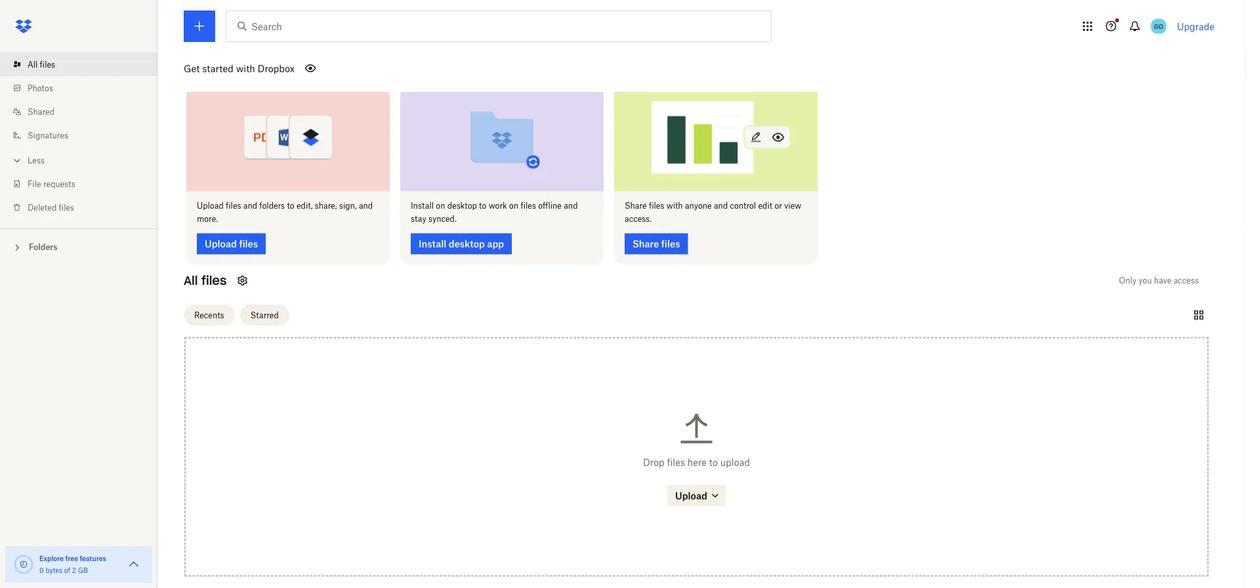 Task type: describe. For each thing, give the bounding box(es) containing it.
deleted
[[28, 202, 57, 212]]

folders
[[29, 242, 57, 252]]

edit
[[758, 201, 773, 211]]

drop
[[643, 457, 665, 468]]

desktop inside button
[[449, 239, 485, 250]]

edit,
[[297, 201, 313, 211]]

starred button
[[240, 305, 289, 326]]

explore
[[39, 554, 64, 562]]

all files link
[[11, 53, 158, 76]]

files right deleted
[[59, 202, 74, 212]]

files inside button
[[239, 239, 258, 250]]

all files inside list item
[[28, 59, 55, 69]]

2 and from the left
[[359, 201, 373, 211]]

install desktop app
[[419, 239, 504, 250]]

control
[[730, 201, 756, 211]]

drop files here to upload
[[643, 457, 750, 468]]

bytes
[[46, 566, 62, 574]]

photos
[[28, 83, 53, 93]]

less
[[28, 155, 45, 165]]

dropbox
[[258, 63, 295, 74]]

starred
[[250, 310, 279, 320]]

upload for upload files and folders to edit, share, sign, and more.
[[197, 201, 224, 211]]

files inside "button"
[[661, 239, 680, 250]]

recents button
[[184, 305, 235, 326]]

install desktop app button
[[411, 234, 512, 255]]

with for started
[[236, 63, 255, 74]]

files left here
[[667, 457, 685, 468]]

files inside list item
[[40, 59, 55, 69]]

files inside upload files and folders to edit, share, sign, and more.
[[226, 201, 241, 211]]

2 on from the left
[[509, 201, 519, 211]]

you
[[1139, 276, 1152, 286]]

synced.
[[429, 214, 457, 224]]

1 on from the left
[[436, 201, 445, 211]]

files inside install on desktop to work on files offline and stay synced.
[[521, 201, 536, 211]]

get started with dropbox
[[184, 63, 295, 74]]

upload for upload files
[[205, 239, 237, 250]]

shared
[[28, 107, 54, 116]]

quota usage element
[[13, 554, 34, 575]]

upload inside upload popup button
[[675, 490, 707, 501]]

all files list item
[[0, 53, 158, 76]]

desktop inside install on desktop to work on files offline and stay synced.
[[447, 201, 477, 211]]

to for drop files here to upload
[[709, 457, 718, 468]]

sign,
[[339, 201, 357, 211]]

deleted files
[[28, 202, 74, 212]]

access
[[1174, 276, 1199, 286]]

file requests link
[[11, 172, 158, 196]]

less image
[[11, 154, 24, 167]]

get
[[184, 63, 200, 74]]

install for install on desktop to work on files offline and stay synced.
[[411, 201, 434, 211]]

go
[[1154, 22, 1163, 30]]

upload
[[720, 457, 750, 468]]

offline
[[538, 201, 562, 211]]

deleted files link
[[11, 196, 158, 219]]

view
[[784, 201, 801, 211]]



Task type: vqa. For each thing, say whether or not it's contained in the screenshot.
All files link
yes



Task type: locate. For each thing, give the bounding box(es) containing it.
install on desktop to work on files offline and stay synced.
[[411, 201, 578, 224]]

more.
[[197, 214, 218, 224]]

all inside list item
[[28, 59, 38, 69]]

of
[[64, 566, 70, 574]]

share for share files with anyone and control edit or view access.
[[625, 201, 647, 211]]

2
[[72, 566, 76, 574]]

share up access.
[[625, 201, 647, 211]]

on right work
[[509, 201, 519, 211]]

to inside upload files and folders to edit, share, sign, and more.
[[287, 201, 294, 211]]

with inside share files with anyone and control edit or view access.
[[667, 201, 683, 211]]

0 vertical spatial all files
[[28, 59, 55, 69]]

to inside install on desktop to work on files offline and stay synced.
[[479, 201, 487, 211]]

list
[[0, 45, 158, 228]]

upload inside upload files and folders to edit, share, sign, and more.
[[197, 201, 224, 211]]

4 and from the left
[[714, 201, 728, 211]]

0 vertical spatial with
[[236, 63, 255, 74]]

on up synced.
[[436, 201, 445, 211]]

access.
[[625, 214, 652, 224]]

file requests
[[28, 179, 75, 189]]

all files up recents button
[[184, 273, 227, 288]]

files left 'offline' on the left top of the page
[[521, 201, 536, 211]]

0 horizontal spatial to
[[287, 201, 294, 211]]

shared link
[[11, 100, 158, 123]]

features
[[80, 554, 106, 562]]

1 horizontal spatial all files
[[184, 273, 227, 288]]

here
[[688, 457, 707, 468]]

share,
[[315, 201, 337, 211]]

requests
[[43, 179, 75, 189]]

and inside share files with anyone and control edit or view access.
[[714, 201, 728, 211]]

to for install on desktop to work on files offline and stay synced.
[[479, 201, 487, 211]]

anyone
[[685, 201, 712, 211]]

upload
[[197, 201, 224, 211], [205, 239, 237, 250], [675, 490, 707, 501]]

files up the upload files button
[[226, 201, 241, 211]]

folders
[[259, 201, 285, 211]]

upload inside the upload files button
[[205, 239, 237, 250]]

share files
[[633, 239, 680, 250]]

work
[[489, 201, 507, 211]]

0 horizontal spatial all files
[[28, 59, 55, 69]]

1 vertical spatial share
[[633, 239, 659, 250]]

share down access.
[[633, 239, 659, 250]]

share files button
[[625, 234, 688, 255]]

on
[[436, 201, 445, 211], [509, 201, 519, 211]]

recents
[[194, 310, 224, 320]]

files inside share files with anyone and control edit or view access.
[[649, 201, 664, 211]]

to
[[287, 201, 294, 211], [479, 201, 487, 211], [709, 457, 718, 468]]

share
[[625, 201, 647, 211], [633, 239, 659, 250]]

0
[[39, 566, 44, 574]]

photos link
[[11, 76, 158, 100]]

to left edit,
[[287, 201, 294, 211]]

share inside "button"
[[633, 239, 659, 250]]

1 vertical spatial with
[[667, 201, 683, 211]]

upload down drop files here to upload
[[675, 490, 707, 501]]

1 vertical spatial desktop
[[449, 239, 485, 250]]

folders button
[[0, 237, 158, 256]]

and inside install on desktop to work on files offline and stay synced.
[[564, 201, 578, 211]]

upload down 'more.'
[[205, 239, 237, 250]]

upload files and folders to edit, share, sign, and more.
[[197, 201, 373, 224]]

1 horizontal spatial to
[[479, 201, 487, 211]]

to right here
[[709, 457, 718, 468]]

with right started
[[236, 63, 255, 74]]

share files with anyone and control edit or view access.
[[625, 201, 801, 224]]

and left folders
[[243, 201, 257, 211]]

desktop left app
[[449, 239, 485, 250]]

install down synced.
[[419, 239, 446, 250]]

and right sign,
[[359, 201, 373, 211]]

1 vertical spatial all files
[[184, 273, 227, 288]]

files down share files with anyone and control edit or view access.
[[661, 239, 680, 250]]

0 horizontal spatial on
[[436, 201, 445, 211]]

explore free features 0 bytes of 2 gb
[[39, 554, 106, 574]]

1 vertical spatial upload
[[205, 239, 237, 250]]

share for share files
[[633, 239, 659, 250]]

gb
[[78, 566, 88, 574]]

and right 'offline' on the left top of the page
[[564, 201, 578, 211]]

1 horizontal spatial with
[[667, 201, 683, 211]]

all
[[28, 59, 38, 69], [184, 273, 198, 288]]

and left control
[[714, 201, 728, 211]]

folder settings image
[[235, 273, 250, 289]]

0 vertical spatial install
[[411, 201, 434, 211]]

install inside install on desktop to work on files offline and stay synced.
[[411, 201, 434, 211]]

free
[[65, 554, 78, 562]]

1 and from the left
[[243, 201, 257, 211]]

all files up photos
[[28, 59, 55, 69]]

and
[[243, 201, 257, 211], [359, 201, 373, 211], [564, 201, 578, 211], [714, 201, 728, 211]]

with
[[236, 63, 255, 74], [667, 201, 683, 211]]

all files
[[28, 59, 55, 69], [184, 273, 227, 288]]

app
[[487, 239, 504, 250]]

upgrade
[[1177, 21, 1215, 32]]

0 vertical spatial upload
[[197, 201, 224, 211]]

2 vertical spatial upload
[[675, 490, 707, 501]]

1 horizontal spatial all
[[184, 273, 198, 288]]

0 vertical spatial all
[[28, 59, 38, 69]]

or
[[775, 201, 782, 211]]

share inside share files with anyone and control edit or view access.
[[625, 201, 647, 211]]

files up access.
[[649, 201, 664, 211]]

upgrade link
[[1177, 21, 1215, 32]]

list containing all files
[[0, 45, 158, 228]]

files up photos
[[40, 59, 55, 69]]

0 vertical spatial share
[[625, 201, 647, 211]]

2 horizontal spatial to
[[709, 457, 718, 468]]

1 vertical spatial all
[[184, 273, 198, 288]]

with left the anyone at top
[[667, 201, 683, 211]]

install inside button
[[419, 239, 446, 250]]

only
[[1119, 276, 1137, 286]]

install for install desktop app
[[419, 239, 446, 250]]

1 horizontal spatial on
[[509, 201, 519, 211]]

Search in folder "Dropbox" text field
[[251, 19, 744, 33]]

upload files
[[205, 239, 258, 250]]

to left work
[[479, 201, 487, 211]]

desktop up synced.
[[447, 201, 477, 211]]

go button
[[1148, 16, 1169, 37]]

1 vertical spatial install
[[419, 239, 446, 250]]

signatures link
[[11, 123, 158, 147]]

files up folder settings image
[[239, 239, 258, 250]]

dropbox image
[[11, 13, 37, 39]]

only you have access
[[1119, 276, 1199, 286]]

files left folder settings image
[[201, 273, 227, 288]]

files
[[40, 59, 55, 69], [226, 201, 241, 211], [521, 201, 536, 211], [649, 201, 664, 211], [59, 202, 74, 212], [239, 239, 258, 250], [661, 239, 680, 250], [201, 273, 227, 288], [667, 457, 685, 468]]

all up recents button
[[184, 273, 198, 288]]

0 horizontal spatial with
[[236, 63, 255, 74]]

desktop
[[447, 201, 477, 211], [449, 239, 485, 250]]

upload button
[[667, 485, 726, 506]]

file
[[28, 179, 41, 189]]

0 vertical spatial desktop
[[447, 201, 477, 211]]

started
[[202, 63, 234, 74]]

signatures
[[28, 130, 68, 140]]

install
[[411, 201, 434, 211], [419, 239, 446, 250]]

3 and from the left
[[564, 201, 578, 211]]

0 horizontal spatial all
[[28, 59, 38, 69]]

upload files button
[[197, 234, 266, 255]]

install up stay
[[411, 201, 434, 211]]

have
[[1154, 276, 1172, 286]]

with for files
[[667, 201, 683, 211]]

upload up 'more.'
[[197, 201, 224, 211]]

stay
[[411, 214, 426, 224]]

all up photos
[[28, 59, 38, 69]]



